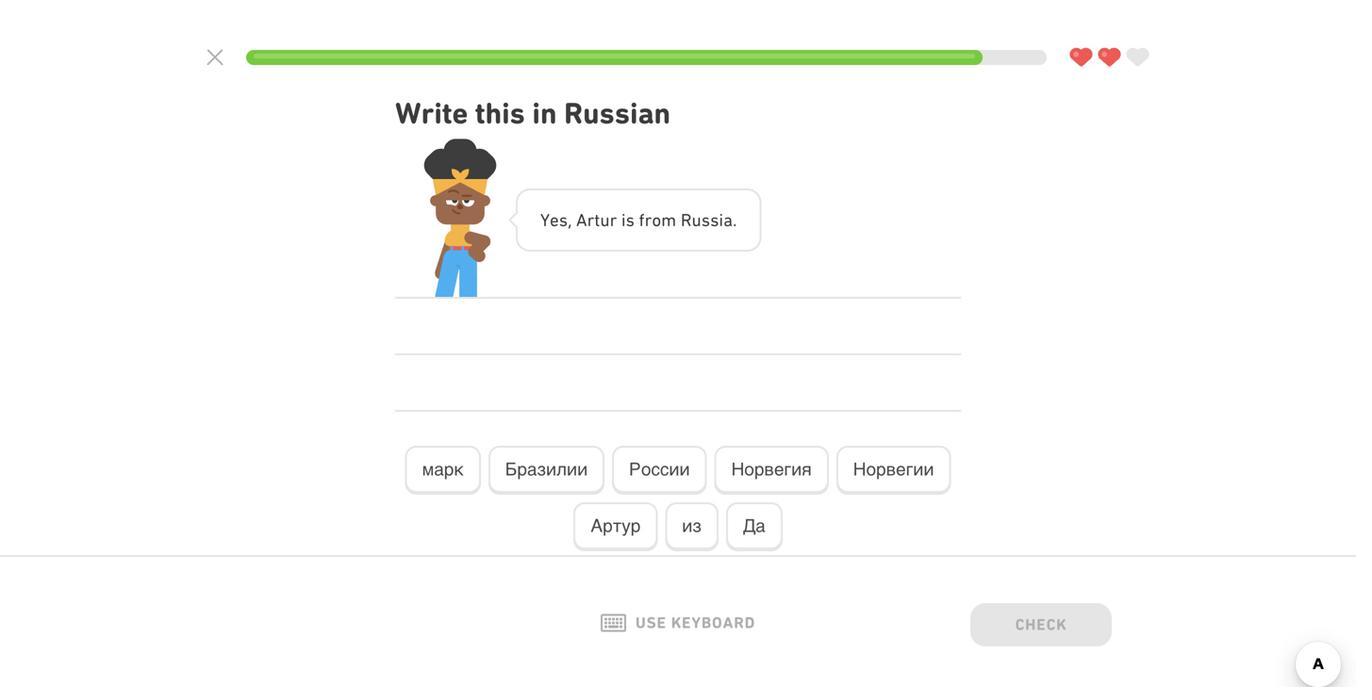 Task type: locate. For each thing, give the bounding box(es) containing it.
s right r
[[702, 210, 710, 230]]

a
[[576, 210, 587, 230]]

use keyboard
[[636, 614, 756, 633]]

i left f
[[622, 210, 626, 230]]

2 horizontal spatial r
[[645, 210, 652, 230]]

бразилии
[[505, 459, 588, 480]]

r right t
[[610, 210, 617, 230]]

s
[[559, 210, 568, 230], [626, 210, 635, 230], [702, 210, 710, 230], [710, 210, 719, 230]]

1 horizontal spatial u
[[692, 210, 702, 230]]

r left m
[[645, 210, 652, 230]]

u right m
[[692, 210, 702, 230]]

1 r from the left
[[587, 210, 595, 230]]

r for f
[[645, 210, 652, 230]]

write this in russian
[[395, 96, 671, 131]]

in
[[532, 96, 557, 131]]

u
[[600, 210, 610, 230], [692, 210, 702, 230]]

норвегия
[[732, 459, 812, 480]]

check
[[1016, 616, 1067, 634]]

4 s from the left
[[710, 210, 719, 230]]

0 horizontal spatial u
[[600, 210, 610, 230]]

f
[[639, 210, 645, 230]]

r right ,
[[587, 210, 595, 230]]

из button
[[665, 503, 719, 552]]

progress bar
[[246, 50, 1047, 65]]

s left a
[[710, 210, 719, 230]]

r u s s i a .
[[681, 210, 737, 230]]

use
[[636, 614, 667, 633]]

3 r from the left
[[645, 210, 652, 230]]

2 r from the left
[[610, 210, 617, 230]]

0 horizontal spatial i
[[622, 210, 626, 230]]

i
[[622, 210, 626, 230], [719, 210, 724, 230]]

1 horizontal spatial i
[[719, 210, 724, 230]]

r
[[587, 210, 595, 230], [610, 210, 617, 230], [645, 210, 652, 230]]

1 horizontal spatial r
[[610, 210, 617, 230]]

e
[[550, 210, 559, 230]]

r for a
[[587, 210, 595, 230]]

да
[[743, 516, 766, 536]]

из
[[682, 516, 702, 536]]

m
[[661, 210, 677, 230]]

keyboard
[[671, 614, 756, 633]]

1 u from the left
[[600, 210, 610, 230]]

s right y
[[559, 210, 568, 230]]

2 s from the left
[[626, 210, 635, 230]]

норвегии
[[854, 459, 934, 480]]

норвегии button
[[837, 446, 951, 495]]

2 u from the left
[[692, 210, 702, 230]]

u right a on the top left of the page
[[600, 210, 610, 230]]

1 i from the left
[[622, 210, 626, 230]]

s left f
[[626, 210, 635, 230]]

0 horizontal spatial r
[[587, 210, 595, 230]]

i left .
[[719, 210, 724, 230]]

бразилии button
[[488, 446, 605, 495]]



Task type: describe. For each thing, give the bounding box(es) containing it.
y e s ,
[[541, 210, 572, 230]]

o
[[652, 210, 661, 230]]

t
[[595, 210, 600, 230]]

артур button
[[574, 503, 658, 552]]

россии
[[629, 459, 690, 480]]

r
[[681, 210, 692, 230]]

y
[[541, 210, 550, 230]]

марк
[[422, 459, 464, 480]]

write
[[395, 96, 468, 131]]

2 i from the left
[[719, 210, 724, 230]]

this
[[475, 96, 525, 131]]

use keyboard button
[[601, 614, 756, 633]]

да button
[[726, 503, 783, 552]]

марк button
[[405, 446, 481, 495]]

f r o m
[[639, 210, 677, 230]]

артур
[[591, 516, 641, 536]]

a
[[724, 210, 733, 230]]

3 s from the left
[[702, 210, 710, 230]]

check button
[[971, 604, 1112, 651]]

россии button
[[612, 446, 707, 495]]

норвегия button
[[715, 446, 829, 495]]

1 s from the left
[[559, 210, 568, 230]]

.
[[733, 210, 737, 230]]

a r t u r i s
[[576, 210, 635, 230]]

russian
[[564, 96, 671, 131]]

,
[[568, 210, 572, 230]]



Task type: vqa. For each thing, say whether or not it's contained in the screenshot.
?
no



